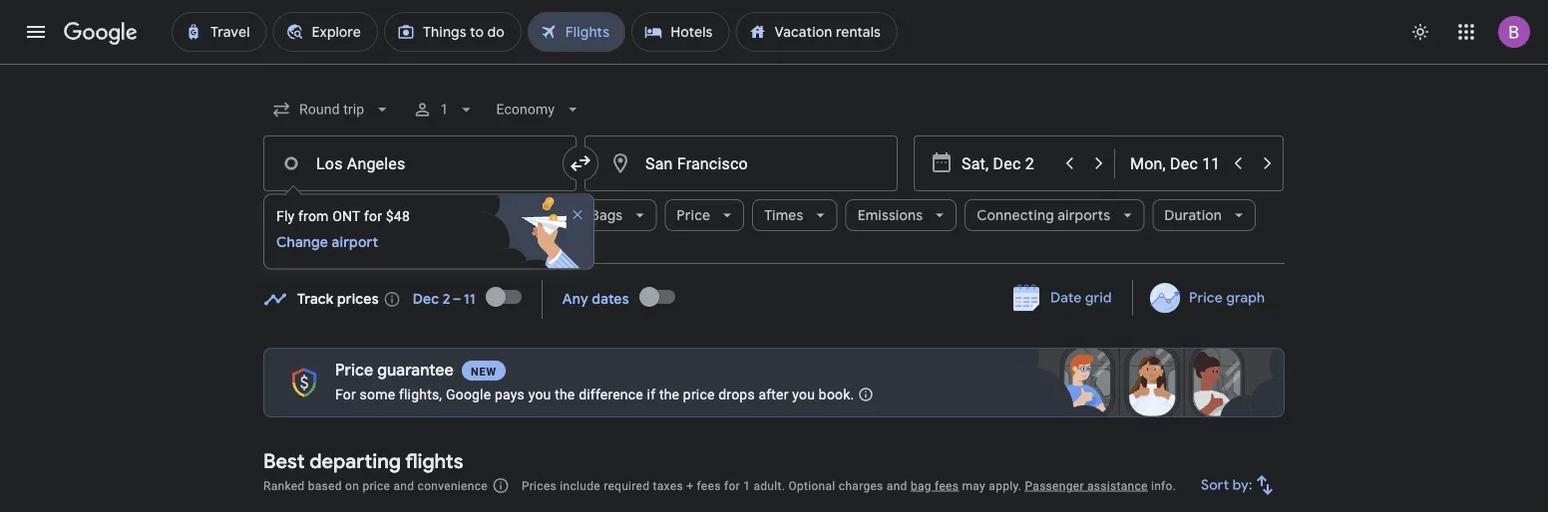 Task type: vqa. For each thing, say whether or not it's contained in the screenshot.
DEC
yes



Task type: locate. For each thing, give the bounding box(es) containing it.
fees right 'bag'
[[935, 479, 959, 493]]

None search field
[[263, 86, 1285, 270]]

1 vertical spatial 1
[[744, 479, 751, 493]]

None field
[[263, 92, 400, 128], [488, 92, 591, 128], [263, 92, 400, 128], [488, 92, 591, 128]]

all filters button
[[263, 192, 376, 239]]

1 horizontal spatial fees
[[935, 479, 959, 493]]

taxes
[[653, 479, 683, 493]]

price left graph
[[1189, 289, 1223, 307]]

prices include required taxes + fees for 1 adult. optional charges and bag fees may apply. passenger assistance
[[522, 479, 1148, 493]]

0 horizontal spatial you
[[529, 387, 551, 403]]

flights,
[[399, 387, 442, 403]]

2 horizontal spatial price
[[1189, 289, 1223, 307]]

1
[[440, 101, 448, 118], [744, 479, 751, 493]]

for left adult.
[[724, 479, 740, 493]]

the right if
[[659, 387, 680, 403]]

for some flights, google pays you the difference if the price drops after you book.
[[335, 387, 855, 403]]

difference
[[579, 387, 644, 403]]

price for price guarantee
[[335, 361, 374, 381]]

and
[[394, 479, 414, 493], [887, 479, 908, 493]]

change
[[276, 234, 328, 252]]

book.
[[819, 387, 855, 403]]

price right on
[[363, 479, 390, 493]]

2 fees from the left
[[935, 479, 959, 493]]

based
[[308, 479, 342, 493]]

and down flights
[[394, 479, 414, 493]]

and left 'bag'
[[887, 479, 908, 493]]

any dates
[[563, 291, 629, 309]]

optional
[[789, 479, 836, 493]]

after
[[759, 387, 789, 403]]

airport
[[332, 234, 378, 252]]

connecting airports button
[[965, 192, 1145, 239]]

$48
[[386, 209, 410, 225]]

prices
[[337, 291, 379, 309]]

bags
[[591, 207, 623, 225]]

2 vertical spatial price
[[335, 361, 374, 381]]

0 vertical spatial price
[[677, 207, 711, 225]]

new
[[471, 366, 497, 378]]

grid
[[1086, 289, 1112, 307]]

price left drops
[[683, 387, 715, 403]]

None text field
[[263, 136, 577, 192], [585, 136, 898, 192], [263, 136, 577, 192], [585, 136, 898, 192]]

sort by:
[[1202, 477, 1253, 495]]

airlines
[[487, 207, 537, 225]]

0 horizontal spatial 1
[[440, 101, 448, 118]]

price inside popup button
[[677, 207, 711, 225]]

change appearance image
[[1397, 8, 1445, 56]]

1 horizontal spatial the
[[659, 387, 680, 403]]

close image
[[570, 207, 586, 223]]

you
[[529, 387, 551, 403], [793, 387, 815, 403]]

connecting airports
[[977, 207, 1111, 225]]

filters
[[321, 207, 360, 225]]

1 horizontal spatial price
[[683, 387, 715, 403]]

track
[[297, 291, 334, 309]]

0 horizontal spatial and
[[394, 479, 414, 493]]

ont
[[332, 209, 361, 225]]

0 horizontal spatial the
[[555, 387, 575, 403]]

price for price graph
[[1189, 289, 1223, 307]]

bag
[[911, 479, 932, 493]]

1 horizontal spatial price
[[677, 207, 711, 225]]

0 vertical spatial for
[[364, 209, 382, 225]]

include
[[560, 479, 601, 493]]

1 and from the left
[[394, 479, 414, 493]]

price inside button
[[1189, 289, 1223, 307]]

pays
[[495, 387, 525, 403]]

flights
[[405, 449, 464, 474]]

learn more about tracked prices image
[[383, 291, 401, 309]]

loading results progress bar
[[0, 64, 1549, 68]]

1 inside popup button
[[440, 101, 448, 118]]

2 and from the left
[[887, 479, 908, 493]]

1 horizontal spatial for
[[724, 479, 740, 493]]

for inside best departing flights main content
[[724, 479, 740, 493]]

for left the $48
[[364, 209, 382, 225]]

2 the from the left
[[659, 387, 680, 403]]

0 horizontal spatial fees
[[697, 479, 721, 493]]

the left the difference
[[555, 387, 575, 403]]

you right after
[[793, 387, 815, 403]]

1 horizontal spatial and
[[887, 479, 908, 493]]

google
[[446, 387, 491, 403]]

change airport button
[[276, 233, 410, 253]]

price right bags popup button
[[677, 207, 711, 225]]

for
[[364, 209, 382, 225], [724, 479, 740, 493]]

ranked based on price and convenience
[[263, 479, 488, 493]]

0 vertical spatial 1
[[440, 101, 448, 118]]

sort by: button
[[1194, 462, 1285, 510]]

you right pays
[[529, 387, 551, 403]]

0 horizontal spatial price
[[335, 361, 374, 381]]

fees
[[697, 479, 721, 493], [935, 479, 959, 493]]

0 horizontal spatial for
[[364, 209, 382, 225]]

price for price
[[677, 207, 711, 225]]

the
[[555, 387, 575, 403], [659, 387, 680, 403]]

for inside fly from ont for $48 change airport
[[364, 209, 382, 225]]

sort
[[1202, 477, 1230, 495]]

fees right +
[[697, 479, 721, 493]]

bags button
[[579, 192, 657, 239]]

learn more about ranking image
[[492, 477, 510, 495]]

price
[[677, 207, 711, 225], [1189, 289, 1223, 307], [335, 361, 374, 381]]

learn more about price guarantee image
[[842, 371, 890, 419]]

1 vertical spatial price
[[1189, 289, 1223, 307]]

departing
[[310, 449, 401, 474]]

from
[[298, 209, 329, 225]]

1 horizontal spatial 1
[[744, 479, 751, 493]]

price up for
[[335, 361, 374, 381]]

dec 2 – 11
[[413, 291, 476, 309]]

1 vertical spatial for
[[724, 479, 740, 493]]

may
[[962, 479, 986, 493]]

price button
[[665, 192, 745, 239]]

for
[[335, 387, 356, 403]]

1 vertical spatial price
[[363, 479, 390, 493]]

1 inside best departing flights main content
[[744, 479, 751, 493]]

1 horizontal spatial you
[[793, 387, 815, 403]]

emissions button
[[846, 192, 957, 239]]

airports
[[1058, 207, 1111, 225]]

price
[[683, 387, 715, 403], [363, 479, 390, 493]]



Task type: describe. For each thing, give the bounding box(es) containing it.
times button
[[753, 192, 838, 239]]

date grid
[[1051, 289, 1112, 307]]

bag fees button
[[911, 479, 959, 493]]

any
[[563, 291, 589, 309]]

connecting
[[977, 207, 1055, 225]]

all filters
[[301, 207, 360, 225]]

stops button
[[384, 192, 467, 239]]

2 you from the left
[[793, 387, 815, 403]]

price graph
[[1189, 289, 1265, 307]]

Return text field
[[1131, 137, 1222, 191]]

duration
[[1165, 207, 1222, 225]]

find the best price region
[[263, 273, 1285, 332]]

passenger
[[1025, 479, 1084, 493]]

best departing flights main content
[[263, 273, 1285, 513]]

if
[[647, 387, 656, 403]]

on
[[345, 479, 359, 493]]

assistance
[[1088, 479, 1148, 493]]

fly from ont for $48 change airport
[[276, 209, 410, 252]]

dates
[[592, 291, 629, 309]]

best departing flights
[[263, 449, 464, 474]]

swap origin and destination. image
[[569, 152, 593, 176]]

1 button
[[404, 86, 484, 134]]

adult.
[[754, 479, 786, 493]]

none search field containing all filters
[[263, 86, 1285, 270]]

guarantee
[[377, 361, 454, 381]]

1 fees from the left
[[697, 479, 721, 493]]

fly
[[276, 209, 295, 225]]

emissions
[[858, 207, 923, 225]]

required
[[604, 479, 650, 493]]

track prices
[[297, 291, 379, 309]]

apply.
[[989, 479, 1022, 493]]

ranked
[[263, 479, 305, 493]]

drops
[[719, 387, 755, 403]]

New feature text field
[[462, 361, 506, 381]]

graph
[[1227, 289, 1265, 307]]

date
[[1051, 289, 1082, 307]]

Departure text field
[[962, 137, 1054, 191]]

all
[[301, 207, 318, 225]]

passenger assistance button
[[1025, 479, 1148, 493]]

best
[[263, 449, 305, 474]]

price guarantee
[[335, 361, 454, 381]]

times
[[765, 207, 804, 225]]

by:
[[1233, 477, 1253, 495]]

main menu image
[[24, 20, 48, 44]]

0 vertical spatial price
[[683, 387, 715, 403]]

2 – 11
[[443, 291, 476, 309]]

dec
[[413, 291, 439, 309]]

stops
[[396, 207, 433, 225]]

charges
[[839, 479, 884, 493]]

duration button
[[1153, 192, 1256, 239]]

1 the from the left
[[555, 387, 575, 403]]

0 horizontal spatial price
[[363, 479, 390, 493]]

1 you from the left
[[529, 387, 551, 403]]

price graph button
[[1137, 280, 1281, 316]]

convenience
[[418, 479, 488, 493]]

+
[[687, 479, 694, 493]]

prices
[[522, 479, 557, 493]]

some
[[360, 387, 395, 403]]

airlines button
[[475, 192, 571, 239]]

date grid button
[[999, 280, 1128, 316]]



